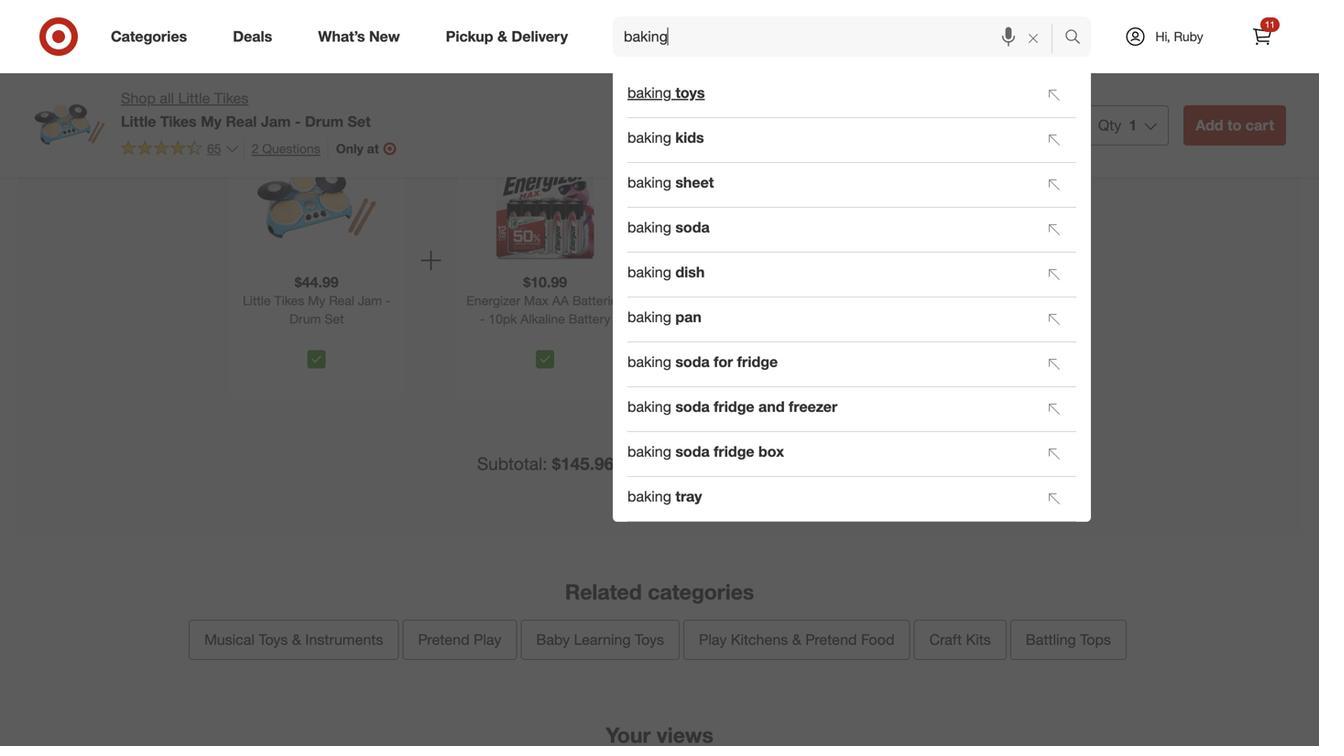 Task type: locate. For each thing, give the bounding box(es) containing it.
fridge right for
[[737, 353, 778, 371]]

0 vertical spatial drum
[[305, 113, 344, 130]]

soda up tray
[[676, 443, 710, 461]]

baking left sheet
[[628, 174, 671, 191]]

keyboard down kids' on the top
[[975, 311, 1030, 327]]

0 horizontal spatial $44.99
[[295, 273, 339, 291]]

1 vertical spatial add
[[719, 455, 747, 473]]

baking down baking pan
[[628, 353, 671, 371]]

1 horizontal spatial &
[[498, 28, 508, 45]]

1 vertical spatial $44.99
[[295, 273, 339, 291]]

and inside little tikes kids' my real jam keyboard with microphone and keyboard case - red
[[999, 329, 1020, 345]]

battling tops link
[[1010, 620, 1127, 661]]

7 baking from the top
[[628, 353, 671, 371]]

10pk
[[489, 311, 517, 327]]

when
[[935, 130, 964, 144]]

at
[[367, 140, 379, 156]]

fridge for box
[[714, 443, 755, 461]]

baking for soda for fridge
[[628, 353, 671, 371]]

baking left toys
[[628, 84, 671, 102]]

baking for soda fridge box
[[628, 443, 671, 461]]

pickup & delivery
[[446, 28, 568, 45]]

1 soda from the top
[[676, 219, 710, 236]]

baking up the items)
[[628, 398, 671, 416]]

add left box
[[719, 455, 747, 473]]

0 horizontal spatial to
[[783, 455, 798, 473]]

1 vertical spatial fridge
[[714, 398, 755, 416]]

fridge down for
[[714, 398, 755, 416]]

8 baking from the top
[[628, 398, 671, 416]]

related
[[565, 579, 642, 605]]

related categories
[[565, 579, 754, 605]]

soda for soda fridge box
[[676, 443, 710, 461]]

search button
[[1056, 16, 1100, 60]]

cart
[[1246, 116, 1274, 134], [802, 455, 830, 473]]

65
[[207, 140, 221, 156]]

1 horizontal spatial all
[[751, 455, 767, 473]]

6 baking from the top
[[628, 308, 671, 326]]

tray
[[676, 488, 702, 506]]

3 baking from the top
[[628, 174, 671, 191]]

add to cart
[[1196, 116, 1274, 134]]

& for play kitchens & pretend food
[[792, 631, 802, 649]]

set
[[348, 113, 371, 130], [325, 311, 344, 327]]

acoustic
[[730, 311, 780, 327]]

baking left pan
[[628, 308, 671, 326]]

all inside button
[[751, 455, 767, 473]]

2 play from the left
[[699, 631, 727, 649]]

0 vertical spatial to
[[1228, 116, 1242, 134]]

jam inside little tikes my real jam - acoustic guitar
[[815, 293, 839, 309]]

1 horizontal spatial toys
[[635, 631, 664, 649]]

fridge for and
[[714, 398, 755, 416]]

little tikes my real jam - drum set link
[[233, 292, 401, 343]]

my inside little tikes kids' my real jam keyboard with microphone and keyboard case - red
[[1028, 293, 1046, 309]]

& right 'pickup' at top left
[[498, 28, 508, 45]]

and up red
[[999, 329, 1020, 345]]

$44.99 little tikes my real jam - drum set
[[243, 273, 391, 327]]

toys right learning
[[635, 631, 664, 649]]

$44.99 up the little tikes my real jam - drum set link
[[295, 273, 339, 291]]

and left freezer
[[759, 398, 785, 416]]

1 horizontal spatial play
[[699, 631, 727, 649]]

baking left dish
[[628, 263, 671, 281]]

cart right 4
[[802, 455, 830, 473]]

toys
[[259, 631, 288, 649], [635, 631, 664, 649]]

tikes inside little tikes my real jam - acoustic guitar
[[732, 293, 762, 309]]

5 baking from the top
[[628, 263, 671, 281]]

2 baking from the top
[[628, 129, 671, 147]]

little inside little tikes kids' my real jam keyboard with microphone and keyboard case - red
[[931, 293, 959, 309]]

pan
[[676, 308, 702, 326]]

all for add
[[751, 455, 767, 473]]

baking pan
[[628, 308, 702, 326]]

what's new
[[318, 28, 400, 45]]

play left kitchens
[[699, 631, 727, 649]]

cart down 11 link
[[1246, 116, 1274, 134]]

ruby
[[1174, 28, 1204, 44]]

$44.99
[[1034, 107, 1072, 123], [295, 273, 339, 291]]

bought
[[634, 75, 705, 101]]

- inside the shop all little tikes little tikes my real jam - drum set
[[295, 113, 301, 130]]

red
[[1012, 348, 1035, 364]]

1 vertical spatial drum
[[289, 311, 321, 327]]

pretend
[[418, 631, 470, 649], [806, 631, 857, 649]]

$44.99 inside $44.99 little tikes my real jam - drum set
[[295, 273, 339, 291]]

pickup & delivery link
[[430, 16, 591, 57]]

my inside little tikes my real jam - acoustic guitar
[[765, 293, 783, 309]]

soda left for
[[676, 353, 710, 371]]

1 horizontal spatial pretend
[[806, 631, 857, 649]]

0 horizontal spatial all
[[160, 89, 174, 107]]

baking for soda
[[628, 219, 671, 236]]

tikes inside little tikes kids' my real jam keyboard with microphone and keyboard case - red
[[962, 293, 992, 309]]

baby learning toys
[[536, 631, 664, 649]]

musical toys & instruments
[[204, 631, 383, 649]]

0 horizontal spatial &
[[292, 631, 301, 649]]

0 vertical spatial $44.99
[[1034, 107, 1072, 123]]

4
[[771, 455, 779, 473]]

baking for kids
[[628, 129, 671, 147]]

purchased
[[967, 130, 1019, 144]]

max
[[524, 293, 549, 309]]

0 vertical spatial and
[[999, 329, 1020, 345]]

baking for sheet
[[628, 174, 671, 191]]

energizer max aa batteries - 10pk alkaline battery image
[[483, 142, 607, 266]]

2 vertical spatial fridge
[[714, 443, 755, 461]]

with
[[1034, 311, 1058, 327]]

None checkbox
[[308, 350, 326, 369], [536, 350, 555, 369], [765, 350, 783, 369], [308, 350, 326, 369], [536, 350, 555, 369], [765, 350, 783, 369]]

little tikes my real jam - acoustic guitar
[[700, 293, 848, 327]]

0 horizontal spatial add
[[719, 455, 747, 473]]

energizer max aa batteries - 10pk alkaline battery link
[[461, 292, 629, 343]]

all left 4
[[751, 455, 767, 473]]

1 vertical spatial set
[[325, 311, 344, 327]]

$44.99 up 'online'
[[1034, 107, 1072, 123]]

baking up baking tray
[[628, 443, 671, 461]]

only
[[336, 140, 364, 156]]

0 horizontal spatial pretend
[[418, 631, 470, 649]]

jam inside little tikes kids' my real jam keyboard with microphone and keyboard case - red
[[948, 311, 972, 327]]

set inside the shop all little tikes little tikes my real jam - drum set
[[348, 113, 371, 130]]

1 horizontal spatial $44.99
[[1034, 107, 1072, 123]]

craft
[[930, 631, 962, 649]]

& right kitchens
[[792, 631, 802, 649]]

all
[[160, 89, 174, 107], [751, 455, 767, 473]]

baking for soda fridge and freezer
[[628, 398, 671, 416]]

only at
[[336, 140, 379, 156]]

0 vertical spatial set
[[348, 113, 371, 130]]

1 horizontal spatial and
[[999, 329, 1020, 345]]

subtotal:
[[477, 453, 547, 474]]

0 horizontal spatial set
[[325, 311, 344, 327]]

to
[[1228, 116, 1242, 134], [783, 455, 798, 473]]

all right shop
[[160, 89, 174, 107]]

1 horizontal spatial add
[[1196, 116, 1224, 134]]

shop all little tikes little tikes my real jam - drum set
[[121, 89, 371, 130]]

together
[[711, 75, 796, 101]]

drum
[[305, 113, 344, 130], [289, 311, 321, 327]]

kitchens
[[731, 631, 788, 649]]

&
[[498, 28, 508, 45], [292, 631, 301, 649], [792, 631, 802, 649]]

deals
[[233, 28, 272, 45]]

little
[[178, 89, 210, 107], [121, 113, 156, 130], [243, 293, 271, 309], [700, 293, 728, 309], [931, 293, 959, 309]]

categories link
[[95, 16, 210, 57]]

0 vertical spatial all
[[160, 89, 174, 107]]

drum inside $44.99 little tikes my real jam - drum set
[[289, 311, 321, 327]]

0 horizontal spatial toys
[[259, 631, 288, 649]]

0 vertical spatial fridge
[[737, 353, 778, 371]]

add down "ruby"
[[1196, 116, 1224, 134]]

baking sheet
[[628, 174, 714, 191]]

little tikes my real jam - acoustic guitar link
[[690, 292, 858, 343]]

toys
[[676, 84, 705, 102]]

play left baby
[[474, 631, 501, 649]]

toys right musical
[[259, 631, 288, 649]]

my
[[201, 113, 222, 130], [308, 293, 325, 309], [765, 293, 783, 309], [1028, 293, 1046, 309]]

baking down the items)
[[628, 488, 671, 506]]

keyboard down with
[[1024, 329, 1079, 345]]

baking soda fridge box
[[628, 443, 784, 461]]

11
[[1265, 19, 1275, 30]]

0 vertical spatial keyboard
[[975, 311, 1030, 327]]

little tikes kids' my real jam keyboard with microphone and keyboard case - red image
[[940, 142, 1065, 266]]

1 horizontal spatial set
[[348, 113, 371, 130]]

3 soda from the top
[[676, 398, 710, 416]]

all inside the shop all little tikes little tikes my real jam - drum set
[[160, 89, 174, 107]]

add for add to cart
[[1196, 116, 1224, 134]]

0 horizontal spatial cart
[[802, 455, 830, 473]]

0 horizontal spatial and
[[759, 398, 785, 416]]

9 baking from the top
[[628, 443, 671, 461]]

and
[[999, 329, 1020, 345], [759, 398, 785, 416]]

real
[[226, 113, 257, 130], [329, 293, 354, 309], [786, 293, 812, 309], [1049, 293, 1074, 309]]

add to cart button
[[1184, 105, 1286, 146]]

soda for soda for fridge
[[676, 353, 710, 371]]

hi, ruby
[[1156, 28, 1204, 44]]

food
[[861, 631, 895, 649]]

1 baking from the top
[[628, 84, 671, 102]]

2 horizontal spatial &
[[792, 631, 802, 649]]

2 soda from the top
[[676, 353, 710, 371]]

baking for dish
[[628, 263, 671, 281]]

$145.96
[[552, 453, 614, 474]]

4 soda from the top
[[676, 443, 710, 461]]

2 toys from the left
[[635, 631, 664, 649]]

baking kids
[[628, 129, 704, 147]]

hi,
[[1156, 28, 1171, 44]]

baking for toys
[[628, 84, 671, 102]]

4 baking from the top
[[628, 219, 671, 236]]

pretend play
[[418, 631, 501, 649]]

baking
[[628, 84, 671, 102], [628, 129, 671, 147], [628, 174, 671, 191], [628, 219, 671, 236], [628, 263, 671, 281], [628, 308, 671, 326], [628, 353, 671, 371], [628, 398, 671, 416], [628, 443, 671, 461], [628, 488, 671, 506]]

kits
[[966, 631, 991, 649]]

baking up baking dish
[[628, 219, 671, 236]]

0 vertical spatial cart
[[1246, 116, 1274, 134]]

soda down baking soda for fridge
[[676, 398, 710, 416]]

fridge left box
[[714, 443, 755, 461]]

- inside little tikes my real jam - acoustic guitar
[[843, 293, 848, 309]]

& left instruments
[[292, 631, 301, 649]]

keyboard
[[975, 311, 1030, 327], [1024, 329, 1079, 345]]

soda down sheet
[[676, 219, 710, 236]]

questions
[[262, 141, 320, 157]]

1 vertical spatial and
[[759, 398, 785, 416]]

drum inside the shop all little tikes little tikes my real jam - drum set
[[305, 113, 344, 130]]

0 vertical spatial add
[[1196, 116, 1224, 134]]

add all 4 to cart button
[[707, 444, 842, 484]]

1 vertical spatial all
[[751, 455, 767, 473]]

little inside $44.99 little tikes my real jam - drum set
[[243, 293, 271, 309]]

little inside little tikes my real jam - acoustic guitar
[[700, 293, 728, 309]]

frequently
[[523, 75, 628, 101]]

10 baking from the top
[[628, 488, 671, 506]]

0 horizontal spatial play
[[474, 631, 501, 649]]

pickup
[[446, 28, 493, 45]]

fridge
[[737, 353, 778, 371], [714, 398, 755, 416], [714, 443, 755, 461]]

baking left the kids
[[628, 129, 671, 147]]



Task type: describe. For each thing, give the bounding box(es) containing it.
baking soda for fridge
[[628, 353, 778, 371]]

soda for soda
[[676, 219, 710, 236]]

freezer
[[789, 398, 838, 416]]

what's new link
[[303, 16, 423, 57]]

tops
[[1080, 631, 1111, 649]]

11 link
[[1242, 16, 1283, 57]]

baking tray
[[628, 488, 702, 506]]

add for add all 4 to cart
[[719, 455, 747, 473]]

What can we help you find? suggestions appear below search field
[[613, 16, 1069, 57]]

real inside $44.99 little tikes my real jam - drum set
[[329, 293, 354, 309]]

soda for soda fridge and freezer
[[676, 398, 710, 416]]

$44.99 for $44.99
[[1034, 107, 1072, 123]]

1 horizontal spatial to
[[1228, 116, 1242, 134]]

kids
[[676, 129, 704, 147]]

microphone
[[926, 329, 995, 345]]

little tikes my real jam - drum set image
[[255, 142, 379, 266]]

what's
[[318, 28, 365, 45]]

search
[[1056, 29, 1100, 47]]

frequently bought together
[[523, 75, 796, 101]]

jam inside the shop all little tikes little tikes my real jam - drum set
[[261, 113, 291, 130]]

1 vertical spatial keyboard
[[1024, 329, 1079, 345]]

battery
[[569, 311, 611, 327]]

real inside little tikes kids' my real jam keyboard with microphone and keyboard case - red
[[1049, 293, 1074, 309]]

baking soda
[[628, 219, 710, 236]]

1 pretend from the left
[[418, 631, 470, 649]]

baking for pan
[[628, 308, 671, 326]]

2 pretend from the left
[[806, 631, 857, 649]]

image of little tikes my real jam - drum set image
[[33, 88, 106, 161]]

real inside the shop all little tikes little tikes my real jam - drum set
[[226, 113, 257, 130]]

little tikes kids' my real jam keyboard with microphone and keyboard case - red
[[926, 293, 1079, 364]]

for
[[714, 353, 733, 371]]

2 questions link
[[243, 138, 320, 159]]

kids'
[[996, 293, 1024, 309]]

- inside the '$10.99 energizer max aa batteries - 10pk alkaline battery'
[[480, 311, 485, 327]]

my inside the shop all little tikes little tikes my real jam - drum set
[[201, 113, 222, 130]]

box
[[759, 443, 784, 461]]

2 questions
[[252, 141, 320, 157]]

1 vertical spatial cart
[[802, 455, 830, 473]]

battling
[[1026, 631, 1076, 649]]

play kitchens & pretend food
[[699, 631, 895, 649]]

1 toys from the left
[[259, 631, 288, 649]]

subtotal: $145.96 (4 items)
[[477, 453, 685, 474]]

craft kits link
[[914, 620, 1007, 661]]

pretend play link
[[403, 620, 517, 661]]

set inside $44.99 little tikes my real jam - drum set
[[325, 311, 344, 327]]

baking for tray
[[628, 488, 671, 506]]

energizer
[[467, 293, 520, 309]]

all for shop
[[160, 89, 174, 107]]

play kitchens & pretend food link
[[683, 620, 910, 661]]

1 play from the left
[[474, 631, 501, 649]]

jam inside $44.99 little tikes my real jam - drum set
[[358, 293, 382, 309]]

baby learning toys link
[[521, 620, 680, 661]]

$44.99 for $44.99 little tikes my real jam - drum set
[[295, 273, 339, 291]]

guitar
[[783, 311, 818, 327]]

deals link
[[217, 16, 295, 57]]

$10.99
[[523, 273, 567, 291]]

(4
[[619, 453, 633, 474]]

65 link
[[121, 138, 240, 161]]

learning
[[574, 631, 631, 649]]

alkaline
[[521, 311, 565, 327]]

baking toys
[[628, 84, 705, 102]]

when purchased online
[[935, 130, 1052, 144]]

2
[[252, 141, 259, 157]]

batteries
[[572, 293, 624, 309]]

add all 4 to cart
[[719, 455, 830, 473]]

tikes inside $44.99 little tikes my real jam - drum set
[[274, 293, 304, 309]]

craft kits
[[930, 631, 991, 649]]

sheet
[[676, 174, 714, 191]]

- inside $44.99 little tikes my real jam - drum set
[[386, 293, 391, 309]]

baby
[[536, 631, 570, 649]]

online
[[1022, 130, 1052, 144]]

& for musical toys & instruments
[[292, 631, 301, 649]]

1 vertical spatial to
[[783, 455, 798, 473]]

musical toys & instruments link
[[189, 620, 399, 661]]

battling tops
[[1026, 631, 1111, 649]]

$10.99 energizer max aa batteries - 10pk alkaline battery
[[467, 273, 624, 327]]

musical
[[204, 631, 255, 649]]

my inside $44.99 little tikes my real jam - drum set
[[308, 293, 325, 309]]

- inside little tikes kids' my real jam keyboard with microphone and keyboard case - red
[[1003, 348, 1008, 364]]

baking soda fridge and freezer
[[628, 398, 838, 416]]

new
[[369, 28, 400, 45]]

real inside little tikes my real jam - acoustic guitar
[[786, 293, 812, 309]]

dish
[[676, 263, 705, 281]]

& inside "link"
[[498, 28, 508, 45]]

baking dish
[[628, 263, 705, 281]]

delivery
[[512, 28, 568, 45]]

1 horizontal spatial cart
[[1246, 116, 1274, 134]]

case
[[970, 348, 1000, 364]]

instruments
[[305, 631, 383, 649]]

little tikes my real jam - acoustic guitar image
[[712, 142, 836, 266]]

categories
[[648, 579, 754, 605]]

little tikes kids' my real jam keyboard with microphone and keyboard case - red link
[[919, 292, 1087, 364]]

categories
[[111, 28, 187, 45]]



Task type: vqa. For each thing, say whether or not it's contained in the screenshot.
gift ideas LINK
no



